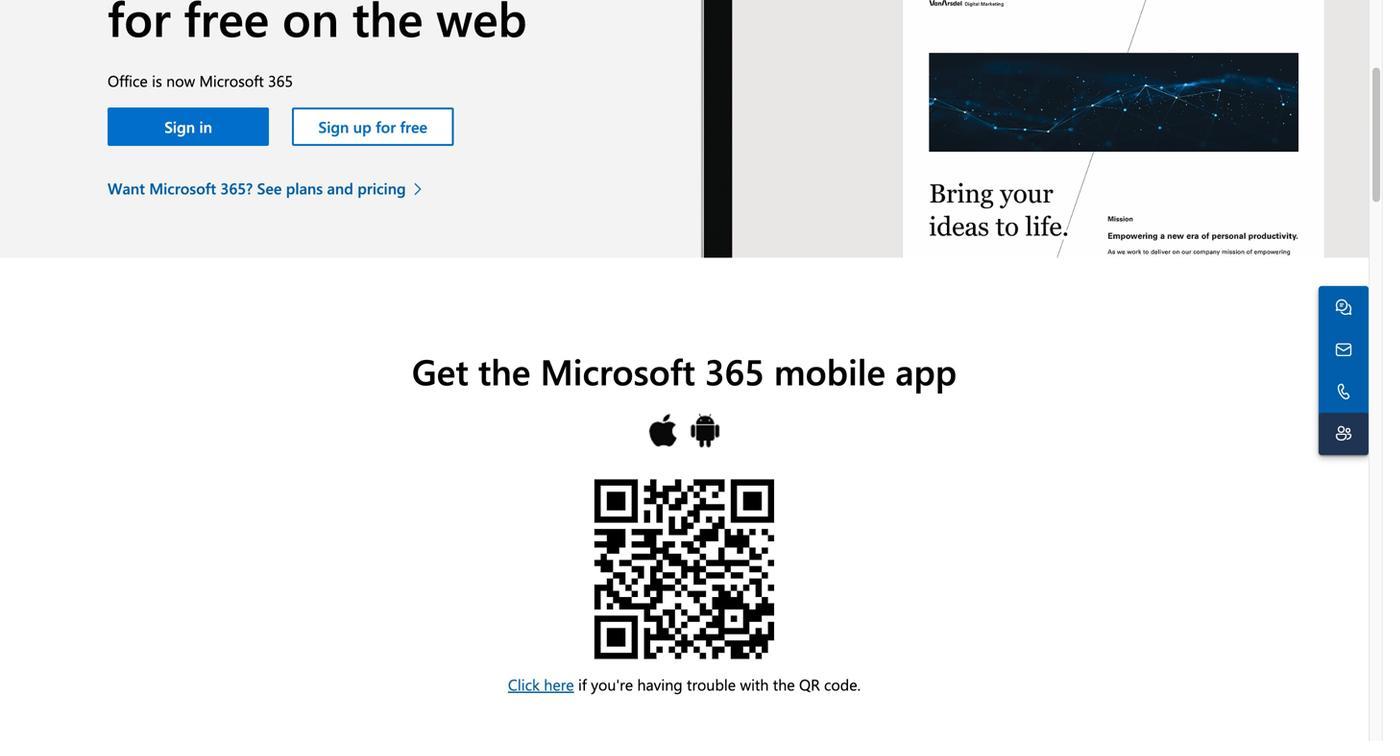 Task type: locate. For each thing, give the bounding box(es) containing it.
0 vertical spatial the
[[478, 347, 531, 395]]

sign left up
[[319, 116, 349, 137]]

microsoft left 365?
[[149, 178, 216, 199]]

1 vertical spatial the
[[773, 674, 795, 695]]

1 horizontal spatial the
[[773, 674, 795, 695]]

the
[[478, 347, 531, 395], [773, 674, 795, 695]]

free
[[400, 116, 428, 137]]

0 horizontal spatial sign
[[164, 116, 195, 137]]

see
[[257, 178, 282, 199]]

for
[[376, 116, 396, 137]]

get the microsoft 365 mobile app
[[412, 347, 957, 395]]

1 vertical spatial microsoft
[[149, 178, 216, 199]]

the left qr
[[773, 674, 795, 695]]

sign for sign up for free
[[319, 116, 349, 137]]

office
[[108, 70, 148, 91]]

you're
[[591, 674, 633, 695]]

microsoft
[[199, 70, 264, 91], [149, 178, 216, 199], [541, 347, 696, 395]]

microsoft up android and apple logos
[[541, 347, 696, 395]]

0 horizontal spatial the
[[478, 347, 531, 395]]

1 sign from the left
[[164, 116, 195, 137]]

pricing
[[358, 178, 406, 199]]

with
[[740, 674, 769, 695]]

microsoft right now at the top
[[199, 70, 264, 91]]

now
[[166, 70, 195, 91]]

plans
[[286, 178, 323, 199]]

the right get
[[478, 347, 531, 395]]

sign up for free
[[319, 116, 428, 137]]

trouble
[[687, 674, 736, 695]]

click
[[508, 674, 540, 695]]

1 horizontal spatial 365
[[705, 347, 765, 395]]

and
[[327, 178, 354, 199]]

0 vertical spatial 365
[[268, 70, 293, 91]]

2 sign from the left
[[319, 116, 349, 137]]

a computer screen showing a resume being created in word on the web. image
[[685, 0, 1369, 258]]

office is now microsoft 365
[[108, 70, 293, 91]]

want microsoft 365? see plans and pricing link
[[108, 177, 432, 200]]

1 vertical spatial 365
[[705, 347, 765, 395]]

1 horizontal spatial sign
[[319, 116, 349, 137]]

sign
[[164, 116, 195, 137], [319, 116, 349, 137]]

if
[[579, 674, 587, 695]]

365
[[268, 70, 293, 91], [705, 347, 765, 395]]

sign left in
[[164, 116, 195, 137]]

sign in
[[164, 116, 212, 137]]



Task type: vqa. For each thing, say whether or not it's contained in the screenshot.
the now within the Buy now dropdown button
no



Task type: describe. For each thing, give the bounding box(es) containing it.
code.
[[825, 674, 861, 695]]

sign for sign in
[[164, 116, 195, 137]]

get
[[412, 347, 469, 395]]

up
[[353, 116, 372, 137]]

having
[[638, 674, 683, 695]]

click here if you're having trouble with the qr code.
[[508, 674, 861, 695]]

is
[[152, 70, 162, 91]]

qr code to download the microsoft 365 mobile app image
[[589, 474, 781, 666]]

want microsoft 365? see plans and pricing
[[108, 178, 406, 199]]

2 vertical spatial microsoft
[[541, 347, 696, 395]]

365?
[[220, 178, 253, 199]]

sign in link
[[108, 108, 269, 146]]

want
[[108, 178, 145, 199]]

qr
[[800, 674, 820, 695]]

app
[[896, 347, 957, 395]]

here
[[544, 674, 574, 695]]

mobile
[[774, 347, 886, 395]]

0 vertical spatial microsoft
[[199, 70, 264, 91]]

0 horizontal spatial 365
[[268, 70, 293, 91]]

android and apple logos image
[[648, 412, 722, 451]]

sign up for free link
[[292, 108, 454, 146]]

in
[[199, 116, 212, 137]]

click here button
[[508, 674, 574, 695]]



